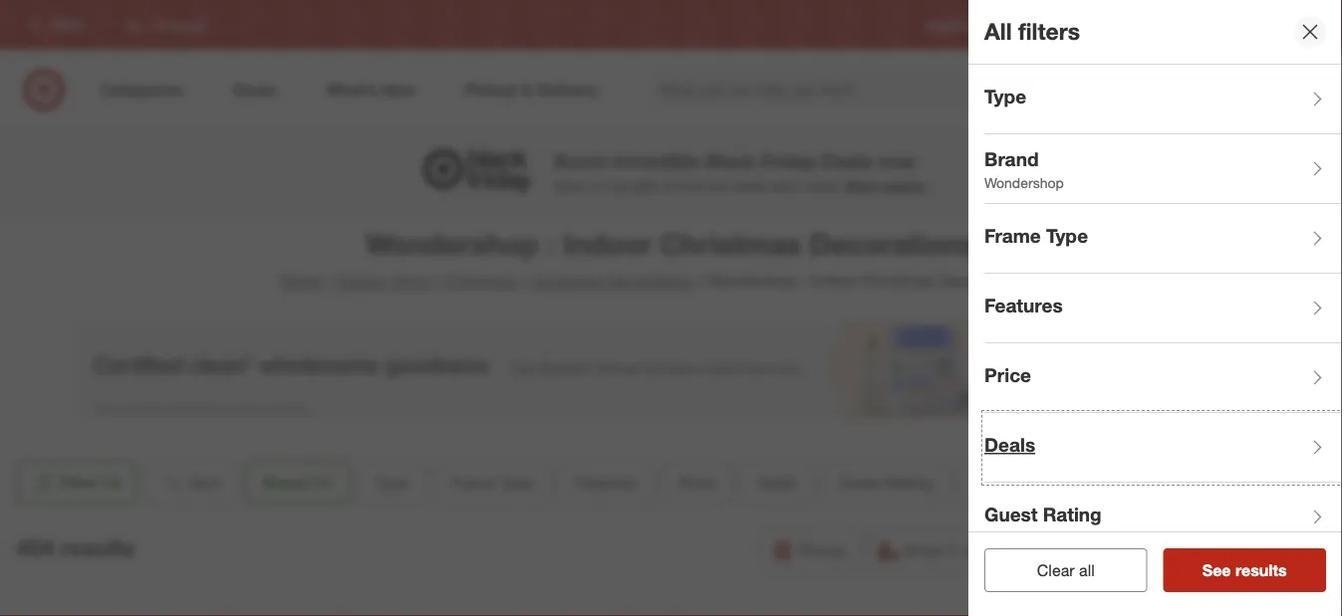 Task type: vqa. For each thing, say whether or not it's contained in the screenshot.
the bottom brand
yes



Task type: describe. For each thing, give the bounding box(es) containing it.
4 / from the left
[[697, 272, 702, 291]]

christmas right christmas link
[[530, 272, 603, 291]]

results for 454 results
[[61, 535, 135, 563]]

all
[[984, 18, 1012, 45]]

frame type inside "all filters" dialog
[[984, 225, 1088, 248]]

3 link
[[1278, 68, 1322, 112]]

start
[[845, 177, 878, 194]]

friday
[[761, 149, 816, 172]]

find
[[676, 177, 699, 194]]

holiday shop link
[[335, 272, 431, 291]]

results for see results
[[1236, 561, 1287, 580]]

0 horizontal spatial features
[[575, 473, 637, 493]]

brand (1)
[[263, 473, 332, 493]]

(1) for brand (1)
[[313, 473, 332, 493]]

0 horizontal spatial guest rating
[[839, 473, 932, 493]]

christmas down "saving"
[[861, 272, 934, 291]]

top
[[608, 177, 628, 194]]

2 / from the left
[[435, 272, 440, 291]]

frame inside "all filters" dialog
[[984, 225, 1041, 248]]

delivery
[[1135, 541, 1192, 560]]

find stores link
[[1270, 16, 1330, 33]]

0 horizontal spatial deals
[[757, 473, 797, 493]]

1 vertical spatial price
[[679, 473, 715, 493]]

shipping
[[1250, 541, 1313, 560]]

weekly
[[1003, 17, 1041, 32]]

see results
[[1202, 561, 1287, 580]]

pickup button
[[762, 529, 860, 573]]

filters
[[1018, 18, 1080, 45]]

theme button
[[957, 461, 1040, 505]]

holiday
[[335, 272, 389, 291]]

new
[[703, 177, 729, 194]]

1 vertical spatial frame type
[[450, 473, 534, 493]]

1 vertical spatial wondershop
[[366, 226, 539, 262]]

filter
[[60, 473, 98, 493]]

sort button
[[145, 461, 237, 505]]

week.
[[804, 177, 841, 194]]

find
[[1270, 17, 1293, 32]]

decorations up advertisement region
[[607, 272, 693, 291]]

see
[[1202, 561, 1231, 580]]

pickup
[[798, 541, 847, 560]]

guest inside "all filters" dialog
[[984, 504, 1038, 527]]

1 horizontal spatial frame type button
[[984, 204, 1342, 274]]

sort
[[190, 473, 220, 493]]

0 horizontal spatial guest rating button
[[822, 461, 949, 505]]

each
[[770, 177, 801, 194]]

find stores
[[1270, 17, 1330, 32]]

0 horizontal spatial price button
[[662, 461, 732, 505]]

see results button
[[1163, 549, 1326, 593]]

1 horizontal spatial deals button
[[984, 414, 1342, 483]]

3
[[1309, 70, 1314, 83]]

target
[[278, 272, 322, 291]]

filter (1) button
[[16, 461, 137, 505]]

in
[[947, 541, 959, 560]]

0 horizontal spatial :
[[547, 226, 555, 262]]

0 vertical spatial indoor
[[563, 226, 652, 262]]

christmas down new
[[660, 226, 801, 262]]

clear all
[[1037, 561, 1095, 580]]

1 vertical spatial type button
[[358, 461, 426, 505]]

filter (1)
[[60, 473, 121, 493]]

0 horizontal spatial rating
[[886, 473, 932, 493]]



Task type: locate. For each thing, give the bounding box(es) containing it.
0 vertical spatial wondershop
[[984, 174, 1064, 191]]

1 vertical spatial deals
[[984, 434, 1035, 457]]

brand wondershop
[[984, 148, 1064, 191]]

0 horizontal spatial indoor
[[563, 226, 652, 262]]

save
[[554, 177, 584, 194]]

1 horizontal spatial features
[[984, 295, 1063, 317]]

guest rating
[[839, 473, 932, 493], [984, 504, 1102, 527]]

deals button
[[984, 414, 1342, 483], [740, 461, 814, 505]]

0 vertical spatial brand
[[984, 148, 1039, 171]]

/ right christmas decorations link
[[697, 272, 702, 291]]

brand for brand wondershop
[[984, 148, 1039, 171]]

clear all button
[[984, 549, 1147, 593]]

shop right holiday
[[393, 272, 431, 291]]

1 vertical spatial price button
[[662, 461, 732, 505]]

0 vertical spatial guest
[[839, 473, 882, 493]]

frame type
[[984, 225, 1088, 248], [450, 473, 534, 493]]

0 horizontal spatial frame type
[[450, 473, 534, 493]]

0 horizontal spatial price
[[679, 473, 715, 493]]

deals inside "all filters" dialog
[[984, 434, 1035, 457]]

all filters
[[984, 18, 1080, 45]]

wondershop : indoor christmas decorations target / holiday shop / christmas / christmas decorations / wondershop : indoor christmas decorations (454)
[[278, 226, 1064, 291]]

: down week.
[[802, 272, 806, 291]]

christmas decorations link
[[530, 272, 693, 291]]

1 horizontal spatial frame type
[[984, 225, 1088, 248]]

/ left christmas link
[[435, 272, 440, 291]]

: down the save
[[547, 226, 555, 262]]

theme
[[974, 473, 1023, 493]]

rating up shop in store button at right bottom
[[886, 473, 932, 493]]

1 horizontal spatial features button
[[984, 274, 1342, 344]]

price button
[[984, 344, 1342, 414], [662, 461, 732, 505]]

0 vertical spatial frame
[[984, 225, 1041, 248]]

indoor
[[563, 226, 652, 262], [811, 272, 857, 291]]

ad
[[1045, 17, 1059, 32]]

score
[[554, 149, 606, 172]]

/
[[326, 272, 331, 291], [435, 272, 440, 291], [521, 272, 526, 291], [697, 272, 702, 291]]

1 horizontal spatial frame
[[984, 225, 1041, 248]]

decorations
[[809, 226, 976, 262], [607, 272, 693, 291], [938, 272, 1024, 291]]

type button
[[984, 65, 1342, 135], [358, 461, 426, 505]]

0 vertical spatial price
[[984, 364, 1031, 387]]

0 vertical spatial frame type
[[984, 225, 1088, 248]]

0 vertical spatial price button
[[984, 344, 1342, 414]]

frame type button
[[984, 204, 1342, 274], [434, 461, 550, 505]]

guest up pickup
[[839, 473, 882, 493]]

0 horizontal spatial results
[[61, 535, 135, 563]]

guest down the theme
[[984, 504, 1038, 527]]

0 vertical spatial shop
[[393, 272, 431, 291]]

results
[[61, 535, 135, 563], [1236, 561, 1287, 580]]

shop in store button
[[868, 529, 1013, 573]]

indoor up christmas decorations link
[[563, 226, 652, 262]]

weekly ad link
[[1003, 16, 1059, 33]]

saving
[[882, 177, 925, 194]]

features inside "all filters" dialog
[[984, 295, 1063, 317]]

features
[[984, 295, 1063, 317], [575, 473, 637, 493]]

decorations left (454)
[[938, 272, 1024, 291]]

&
[[663, 177, 672, 194]]

(1) inside button
[[103, 473, 121, 493]]

1 horizontal spatial (1)
[[313, 473, 332, 493]]

day
[[1103, 541, 1131, 560]]

1 horizontal spatial indoor
[[811, 272, 857, 291]]

deals up the theme
[[984, 434, 1035, 457]]

results down shipping at the bottom right
[[1236, 561, 1287, 580]]

shipping button
[[1213, 529, 1326, 573]]

0 vertical spatial guest rating
[[839, 473, 932, 493]]

decorations down "saving"
[[809, 226, 976, 262]]

1 horizontal spatial price button
[[984, 344, 1342, 414]]

2 vertical spatial wondershop
[[706, 272, 797, 291]]

price inside "all filters" dialog
[[984, 364, 1031, 387]]

same
[[1057, 541, 1099, 560]]

deals inside score incredible black friday deals now save on top gifts & find new deals each week. start saving
[[821, 149, 872, 172]]

1 vertical spatial frame type button
[[434, 461, 550, 505]]

1 horizontal spatial results
[[1236, 561, 1287, 580]]

0 vertical spatial deals
[[821, 149, 872, 172]]

incredible
[[612, 149, 700, 172]]

1 horizontal spatial :
[[802, 272, 806, 291]]

0 vertical spatial :
[[547, 226, 555, 262]]

1 horizontal spatial wondershop
[[706, 272, 797, 291]]

1 vertical spatial :
[[802, 272, 806, 291]]

1 vertical spatial features button
[[558, 461, 654, 505]]

features button
[[984, 274, 1342, 344], [558, 461, 654, 505]]

shop inside wondershop : indoor christmas decorations target / holiday shop / christmas / christmas decorations / wondershop : indoor christmas decorations (454)
[[393, 272, 431, 291]]

1 horizontal spatial guest
[[984, 504, 1038, 527]]

brand inside brand wondershop
[[984, 148, 1039, 171]]

clear
[[1037, 561, 1075, 580]]

0 horizontal spatial deals button
[[740, 461, 814, 505]]

/ right target 'link'
[[326, 272, 331, 291]]

brand
[[984, 148, 1039, 171], [263, 473, 309, 493]]

1 horizontal spatial guest rating button
[[984, 483, 1342, 553]]

guest rating button up the see
[[984, 483, 1342, 553]]

wondershop
[[984, 174, 1064, 191], [366, 226, 539, 262], [706, 272, 797, 291]]

weekly ad
[[1003, 17, 1059, 32]]

now
[[878, 149, 915, 172]]

rating
[[886, 473, 932, 493], [1043, 504, 1102, 527]]

gifts
[[632, 177, 659, 194]]

shop
[[393, 272, 431, 291], [905, 541, 942, 560]]

1 vertical spatial frame
[[450, 473, 495, 493]]

0 vertical spatial features button
[[984, 274, 1342, 344]]

type
[[984, 85, 1027, 108], [1046, 225, 1088, 248], [375, 473, 409, 493], [500, 473, 534, 493]]

guest rating up shop in store button at right bottom
[[839, 473, 932, 493]]

1 horizontal spatial brand
[[984, 148, 1039, 171]]

black
[[706, 149, 756, 172]]

1 horizontal spatial shop
[[905, 541, 942, 560]]

indoor down week.
[[811, 272, 857, 291]]

0 horizontal spatial (1)
[[103, 473, 121, 493]]

0 horizontal spatial brand
[[263, 473, 309, 493]]

3 / from the left
[[521, 272, 526, 291]]

registry link
[[927, 16, 971, 33]]

(454)
[[1029, 272, 1064, 291]]

registry
[[927, 17, 971, 32]]

same day delivery
[[1057, 541, 1192, 560]]

0 horizontal spatial features button
[[558, 461, 654, 505]]

results right 454
[[61, 535, 135, 563]]

frame
[[984, 225, 1041, 248], [450, 473, 495, 493]]

:
[[547, 226, 555, 262], [802, 272, 806, 291]]

guest
[[839, 473, 882, 493], [984, 504, 1038, 527]]

guest rating up same
[[984, 504, 1102, 527]]

target link
[[278, 272, 322, 291]]

(1)
[[103, 473, 121, 493], [313, 473, 332, 493]]

deals up start
[[821, 149, 872, 172]]

2 horizontal spatial deals
[[984, 434, 1035, 457]]

1 vertical spatial guest rating
[[984, 504, 1102, 527]]

price
[[984, 364, 1031, 387], [679, 473, 715, 493]]

0 horizontal spatial wondershop
[[366, 226, 539, 262]]

2 (1) from the left
[[313, 473, 332, 493]]

deals up pickup button
[[757, 473, 797, 493]]

christmas right holiday shop link
[[444, 272, 517, 291]]

1 vertical spatial shop
[[905, 541, 942, 560]]

deals
[[821, 149, 872, 172], [984, 434, 1035, 457], [757, 473, 797, 493]]

store
[[964, 541, 1000, 560]]

guest rating button up shop in store button at right bottom
[[822, 461, 949, 505]]

christmas
[[660, 226, 801, 262], [444, 272, 517, 291], [530, 272, 603, 291], [861, 272, 934, 291]]

shop left in
[[905, 541, 942, 560]]

454
[[16, 535, 54, 563]]

all
[[1079, 561, 1095, 580]]

all filters dialog
[[969, 0, 1342, 617]]

0 horizontal spatial type button
[[358, 461, 426, 505]]

0 horizontal spatial frame type button
[[434, 461, 550, 505]]

0 horizontal spatial shop
[[393, 272, 431, 291]]

shop inside button
[[905, 541, 942, 560]]

0 horizontal spatial guest
[[839, 473, 882, 493]]

1 vertical spatial indoor
[[811, 272, 857, 291]]

0 vertical spatial type button
[[984, 65, 1342, 135]]

wondershop inside "all filters" dialog
[[984, 174, 1064, 191]]

1 vertical spatial rating
[[1043, 504, 1102, 527]]

0 horizontal spatial frame
[[450, 473, 495, 493]]

1 (1) from the left
[[103, 473, 121, 493]]

2 horizontal spatial wondershop
[[984, 174, 1064, 191]]

on
[[588, 177, 604, 194]]

1 vertical spatial guest
[[984, 504, 1038, 527]]

shop in store
[[905, 541, 1000, 560]]

What can we help you find? suggestions appear below search field
[[647, 68, 1090, 112]]

0 vertical spatial frame type button
[[984, 204, 1342, 274]]

rating inside "all filters" dialog
[[1043, 504, 1102, 527]]

1 vertical spatial brand
[[263, 473, 309, 493]]

1 horizontal spatial price
[[984, 364, 1031, 387]]

same day delivery button
[[1021, 529, 1205, 573]]

score incredible black friday deals now save on top gifts & find new deals each week. start saving
[[554, 149, 925, 194]]

0 vertical spatial rating
[[886, 473, 932, 493]]

1 vertical spatial features
[[575, 473, 637, 493]]

1 horizontal spatial guest rating
[[984, 504, 1102, 527]]

1 horizontal spatial rating
[[1043, 504, 1102, 527]]

guest rating button
[[822, 461, 949, 505], [984, 483, 1342, 553]]

454 results
[[16, 535, 135, 563]]

/ right christmas link
[[521, 272, 526, 291]]

(1) for filter (1)
[[103, 473, 121, 493]]

stores
[[1296, 17, 1330, 32]]

1 horizontal spatial type button
[[984, 65, 1342, 135]]

christmas link
[[444, 272, 517, 291]]

deals
[[733, 177, 766, 194]]

1 horizontal spatial deals
[[821, 149, 872, 172]]

results inside button
[[1236, 561, 1287, 580]]

1 / from the left
[[326, 272, 331, 291]]

guest rating inside "all filters" dialog
[[984, 504, 1102, 527]]

rating up same
[[1043, 504, 1102, 527]]

advertisement region
[[73, 321, 1269, 420]]

0 vertical spatial features
[[984, 295, 1063, 317]]

brand for brand (1)
[[263, 473, 309, 493]]

2 vertical spatial deals
[[757, 473, 797, 493]]



